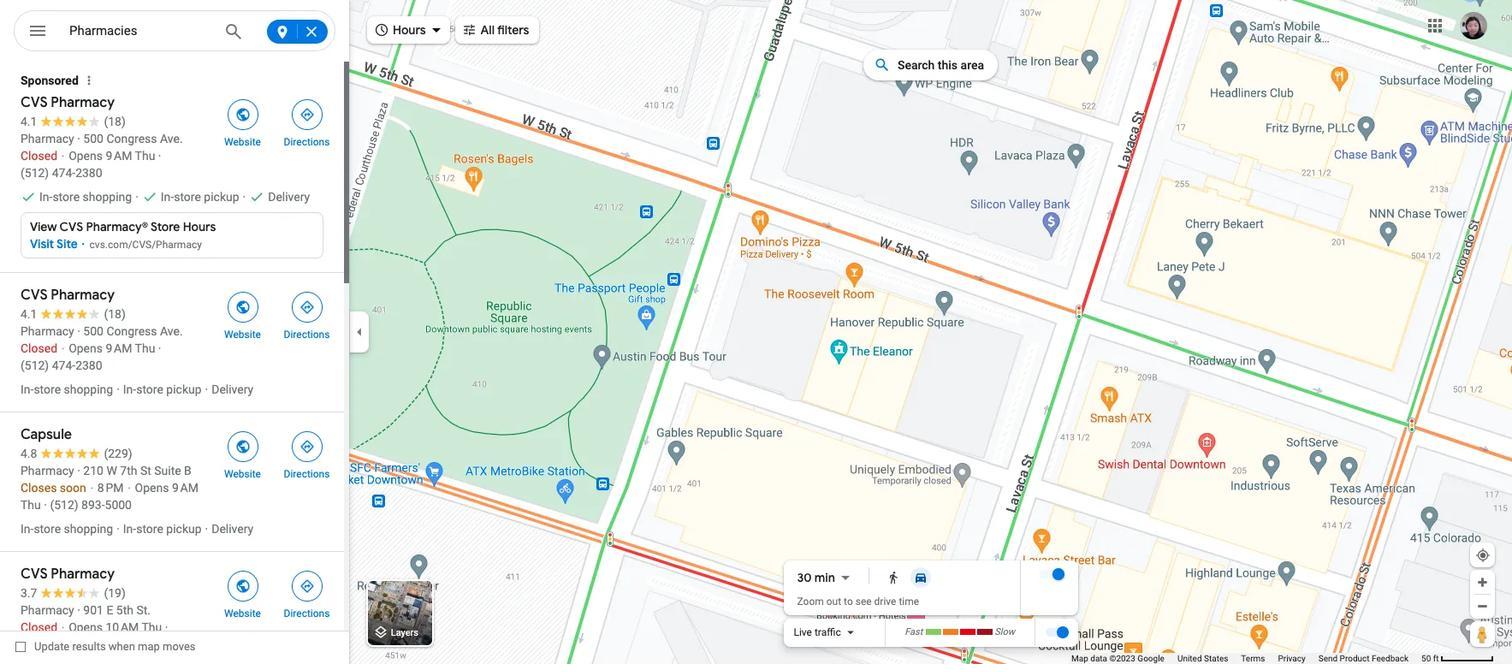 Task type: describe. For each thing, give the bounding box(es) containing it.
30 min button
[[797, 568, 856, 588]]

time
[[899, 596, 920, 608]]

area
[[961, 58, 985, 72]]

terms
[[1242, 654, 1266, 663]]

driving image
[[914, 571, 928, 585]]

 hours
[[374, 20, 426, 39]]

update results when map moves
[[34, 640, 196, 653]]

turn off travel time tool image
[[1053, 569, 1065, 581]]

walking image
[[887, 571, 901, 585]]

website link for third the directions button
[[211, 426, 275, 481]]

moves
[[163, 640, 196, 653]]

website for website image corresponding to 1st the directions button from the bottom of the results for pharmacies feed
[[224, 608, 261, 620]]

privacy
[[1279, 654, 1306, 663]]

footer inside google maps element
[[1072, 653, 1422, 664]]

Pharmacies field
[[14, 10, 336, 52]]

show your location image
[[1476, 548, 1491, 563]]

 search field
[[14, 10, 336, 55]]

cvs.com/cvs/pharmacy
[[90, 238, 202, 250]]

store
[[151, 219, 180, 235]]

3 directions button from the top
[[275, 426, 339, 481]]

zoom
[[797, 596, 824, 608]]

none field inside pharmacies field
[[69, 21, 211, 41]]

data
[[1091, 654, 1108, 663]]

drive
[[875, 596, 897, 608]]

slow
[[995, 627, 1015, 638]]

directions for third the directions button from the bottom's directions icon
[[284, 329, 330, 341]]

website for website image inside cvs pharmacy element
[[224, 136, 261, 148]]

2 directions button from the top
[[275, 287, 339, 342]]

live traffic
[[794, 627, 841, 639]]

send product feedback
[[1319, 654, 1409, 663]]

zoom in image
[[1477, 576, 1490, 589]]

fast
[[905, 627, 923, 638]]


[[462, 20, 477, 39]]

website for third the directions button website image
[[224, 468, 261, 480]]

directions image for 1st the directions button from the bottom of the results for pharmacies feed
[[299, 579, 315, 594]]

©2023
[[1110, 654, 1136, 663]]

view cvs pharmacy® store hours
[[30, 219, 216, 235]]

website link for 1st the directions button from the bottom of the results for pharmacies feed
[[211, 566, 275, 621]]

map
[[138, 640, 160, 653]]

to
[[844, 596, 853, 608]]

see
[[856, 596, 872, 608]]

united
[[1178, 654, 1202, 663]]

 Show traffic  checkbox
[[1045, 626, 1069, 640]]

website image for third the directions button from the bottom
[[235, 300, 250, 315]]

Update results when map moves checkbox
[[15, 636, 196, 658]]

out
[[827, 596, 842, 608]]

 all filters
[[462, 20, 529, 39]]

visit site
[[30, 236, 78, 252]]

map data ©2023 google
[[1072, 654, 1165, 663]]

website link for the directions button in the cvs pharmacy element
[[211, 94, 275, 149]]

collapse side panel image
[[350, 323, 369, 342]]

send product feedback button
[[1319, 653, 1409, 664]]

website for third the directions button from the bottom's website image
[[224, 329, 261, 341]]

feedback
[[1372, 654, 1409, 663]]

this
[[938, 58, 958, 72]]

directions button inside cvs pharmacy element
[[275, 94, 339, 149]]

send
[[1319, 654, 1338, 663]]

live traffic option
[[794, 627, 841, 639]]

live
[[794, 627, 812, 639]]



Task type: vqa. For each thing, say whether or not it's contained in the screenshot.
see
yes



Task type: locate. For each thing, give the bounding box(es) containing it.
 button
[[14, 10, 62, 55]]

cvs pharmacy element
[[0, 62, 344, 272]]

50 ft button
[[1422, 654, 1495, 663]]

website inside cvs pharmacy element
[[224, 136, 261, 148]]

4 website image from the top
[[235, 579, 250, 594]]


[[27, 19, 48, 43]]

directions inside cvs pharmacy element
[[284, 136, 330, 148]]

30 min
[[797, 570, 835, 586]]

1 none radio from the left
[[880, 568, 907, 588]]

4 directions button from the top
[[275, 566, 339, 621]]

cvs
[[60, 219, 83, 235]]

directions
[[284, 136, 330, 148], [284, 329, 330, 341], [284, 468, 330, 480], [284, 608, 330, 620]]

0 horizontal spatial hours
[[183, 219, 216, 235]]

visit
[[30, 236, 54, 252]]

hours right 
[[393, 22, 426, 38]]

0 vertical spatial hours
[[393, 22, 426, 38]]

50 ft
[[1422, 654, 1440, 663]]

view
[[30, 219, 57, 235]]

privacy button
[[1279, 653, 1306, 664]]

1 vertical spatial hours
[[183, 219, 216, 235]]

website link
[[211, 94, 275, 149], [211, 287, 275, 342], [211, 426, 275, 481], [211, 566, 275, 621]]

website image inside cvs pharmacy element
[[235, 107, 250, 122]]

4 website from the top
[[224, 608, 261, 620]]

website image for 1st the directions button from the bottom of the results for pharmacies feed
[[235, 579, 250, 594]]

1 vertical spatial directions image
[[299, 300, 315, 315]]

min
[[815, 570, 835, 586]]

website image for third the directions button
[[235, 439, 250, 455]]

results
[[72, 640, 106, 653]]

site
[[56, 236, 78, 252]]

when
[[109, 640, 135, 653]]

all
[[481, 22, 495, 38]]

ft
[[1434, 654, 1440, 663]]

pharmacy®
[[86, 219, 148, 235]]

None field
[[69, 21, 211, 41]]

united states button
[[1178, 653, 1229, 664]]

update
[[34, 640, 70, 653]]

none radio walking
[[880, 568, 907, 588]]

Turn off travel time tool checkbox
[[1039, 569, 1065, 581]]

hours inside  hours
[[393, 22, 426, 38]]


[[374, 20, 390, 39]]

none radio driving
[[907, 568, 935, 588]]

website image for the directions button in the cvs pharmacy element
[[235, 107, 250, 122]]

2 directions image from the top
[[299, 300, 315, 315]]

results for pharmacies feed
[[0, 62, 349, 664]]

footer containing map data ©2023 google
[[1072, 653, 1422, 664]]

filters
[[497, 22, 529, 38]]

website link for third the directions button from the bottom
[[211, 287, 275, 342]]

google account: michele murakami  
(michele.murakami@adept.ai) image
[[1461, 12, 1488, 39]]

1 website from the top
[[224, 136, 261, 148]]

directions button
[[275, 94, 339, 149], [275, 287, 339, 342], [275, 426, 339, 481], [275, 566, 339, 621]]

traffic
[[815, 627, 841, 639]]

google
[[1138, 654, 1165, 663]]

directions for directions icon inside cvs pharmacy element
[[284, 136, 330, 148]]

google maps element
[[0, 0, 1513, 664]]

3 directions from the top
[[284, 468, 330, 480]]

none radio up the drive
[[880, 568, 907, 588]]

0 vertical spatial directions image
[[299, 107, 315, 122]]

terms button
[[1242, 653, 1266, 664]]

4 directions from the top
[[284, 608, 330, 620]]

hours
[[393, 22, 426, 38], [183, 219, 216, 235]]

website
[[224, 136, 261, 148], [224, 329, 261, 341], [224, 468, 261, 480], [224, 608, 261, 620]]

2 website link from the top
[[211, 287, 275, 342]]

1 horizontal spatial hours
[[393, 22, 426, 38]]

united states
[[1178, 654, 1229, 663]]

zoom out image
[[1477, 600, 1490, 613]]

1 directions button from the top
[[275, 94, 339, 149]]

2 website from the top
[[224, 329, 261, 341]]

directions image for third the directions button from the bottom
[[299, 300, 315, 315]]

map
[[1072, 654, 1089, 663]]

directions for directions image
[[284, 468, 330, 480]]

2 none radio from the left
[[907, 568, 935, 588]]

1 directions from the top
[[284, 136, 330, 148]]

product
[[1340, 654, 1370, 663]]

website image
[[235, 107, 250, 122], [235, 300, 250, 315], [235, 439, 250, 455], [235, 579, 250, 594]]

hours right store
[[183, 219, 216, 235]]

website link inside cvs pharmacy element
[[211, 94, 275, 149]]

zoom out to see drive time
[[797, 596, 920, 608]]

directions for directions icon corresponding to 1st the directions button from the bottom of the results for pharmacies feed
[[284, 608, 330, 620]]

show street view coverage image
[[1471, 622, 1496, 647]]

1 directions image from the top
[[299, 107, 315, 122]]

1 website image from the top
[[235, 107, 250, 122]]

directions image
[[299, 107, 315, 122], [299, 300, 315, 315], [299, 579, 315, 594]]

2 vertical spatial directions image
[[299, 579, 315, 594]]

none radio up time
[[907, 568, 935, 588]]

directions image inside cvs pharmacy element
[[299, 107, 315, 122]]

3 website from the top
[[224, 468, 261, 480]]

hours inside cvs pharmacy element
[[183, 219, 216, 235]]

3 website link from the top
[[211, 426, 275, 481]]

30
[[797, 570, 812, 586]]

layers
[[391, 628, 419, 639]]

directions image
[[299, 439, 315, 455]]

None radio
[[880, 568, 907, 588], [907, 568, 935, 588]]

search
[[898, 58, 935, 72]]

states
[[1205, 654, 1229, 663]]

footer
[[1072, 653, 1422, 664]]

3 website image from the top
[[235, 439, 250, 455]]

3 directions image from the top
[[299, 579, 315, 594]]

2 website image from the top
[[235, 300, 250, 315]]

1 website link from the top
[[211, 94, 275, 149]]

2 directions from the top
[[284, 329, 330, 341]]

50
[[1422, 654, 1432, 663]]

search this area button
[[864, 50, 998, 80]]

directions image for the directions button in the cvs pharmacy element
[[299, 107, 315, 122]]

search this area
[[898, 58, 985, 72]]

4 website link from the top
[[211, 566, 275, 621]]



